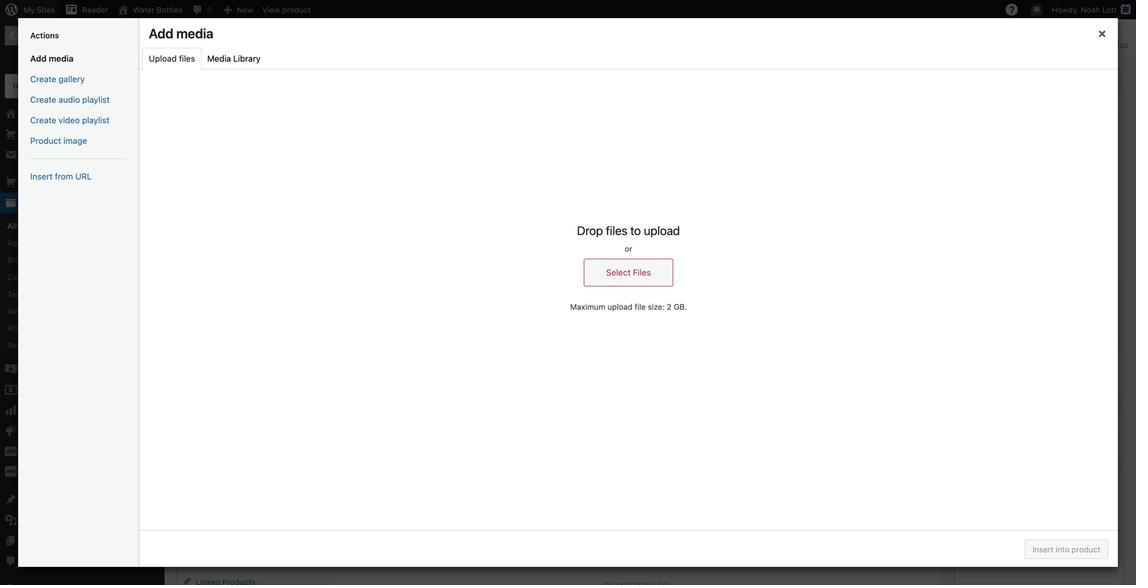 Task type: vqa. For each thing, say whether or not it's contained in the screenshot.
1st Create from the bottom of the Add media dialog
yes



Task type: locate. For each thing, give the bounding box(es) containing it.
categories
[[7, 273, 47, 282]]

futuristic-
[[69, 39, 103, 47]]

None submit
[[962, 123, 1013, 141]]

create for create gallery
[[30, 74, 56, 84]]

gallery
[[59, 74, 85, 84]]

insert inside button
[[1033, 546, 1054, 555]]

0 vertical spatial files
[[179, 54, 195, 64]]

2 vertical spatial create
[[30, 115, 56, 125]]

brands link
[[0, 252, 165, 269]]

1 vertical spatial add media
[[30, 54, 74, 64]]

tab list
[[18, 18, 139, 568], [142, 48, 267, 70]]

0 vertical spatial create
[[30, 74, 56, 84]]

1 horizontal spatial media
[[176, 25, 213, 41]]

orders
[[22, 177, 49, 187]]

my down upgrades
[[22, 150, 34, 160]]

1 horizontal spatial files
[[606, 224, 628, 238]]

1 horizontal spatial new
[[237, 5, 253, 14]]

url
[[75, 172, 92, 182]]

1 vertical spatial add
[[30, 54, 47, 64]]

water inside toolbar navigation
[[133, 5, 155, 14]]

0 horizontal spatial product
[[203, 68, 250, 84]]

1 vertical spatial edit
[[177, 68, 200, 84]]

add for the add new link
[[7, 239, 22, 248]]

product up media
[[207, 32, 239, 42]]

0 vertical spatial water
[[133, 5, 155, 14]]

edit for edit product
[[189, 32, 205, 42]]

1 vertical spatial bottles
[[54, 26, 82, 36]]

product
[[282, 5, 311, 14], [203, 68, 250, 84], [1072, 546, 1101, 555]]

Gift Card: checkbox
[[580, 474, 589, 484]]

0 horizontal spatial water
[[29, 26, 52, 36]]

0 horizontal spatial add media
[[30, 54, 74, 64]]

0 horizontal spatial product
[[30, 136, 61, 146]]

audio
[[59, 95, 80, 105]]

main menu navigation
[[0, 19, 186, 586]]

Downloadable: checkbox
[[522, 474, 532, 484]]

product right into
[[1072, 546, 1101, 555]]

all products
[[7, 222, 54, 231]]

bottles
[[157, 5, 183, 14], [54, 26, 82, 36]]

media library
[[207, 54, 261, 64]]

1 horizontal spatial tab list
[[142, 48, 267, 70]]

comments
[[22, 557, 64, 567]]

playlist for create audio playlist
[[82, 95, 110, 105]]

view product link
[[258, 0, 316, 19]]

files for upload
[[179, 54, 195, 64]]

0 vertical spatial my
[[24, 5, 35, 14]]

media up upload files
[[176, 25, 213, 41]]

1 horizontal spatial upload
[[644, 224, 680, 238]]

media down softly- at left
[[49, 54, 74, 64]]

my for my mailboxes
[[22, 150, 34, 160]]

my inside toolbar navigation
[[24, 5, 35, 14]]

1 horizontal spatial insert
[[1033, 546, 1054, 555]]

product image
[[30, 136, 87, 146]]

add inside button
[[30, 54, 47, 64]]

0 horizontal spatial insert
[[30, 172, 53, 182]]

0 vertical spatial edit
[[189, 32, 205, 42]]

add down woo-
[[30, 54, 47, 64]]

insert left the from
[[30, 172, 53, 182]]

upload
[[644, 224, 680, 238], [608, 303, 633, 312]]

0 vertical spatial add media
[[149, 25, 213, 41]]

add media dialog
[[18, 18, 1118, 568]]

0 vertical spatial add
[[149, 25, 173, 41]]

0 vertical spatial bottles
[[157, 5, 183, 14]]

0 horizontal spatial tab list
[[18, 18, 139, 568]]

files right upload
[[179, 54, 195, 64]]

1 vertical spatial playlist
[[82, 115, 110, 125]]

water
[[133, 5, 155, 14], [29, 26, 52, 36]]

product right view
[[282, 5, 311, 14]]

insert left into
[[1033, 546, 1054, 555]]

finish setup button
[[1078, 19, 1136, 56]]

add down water bottles
[[149, 25, 173, 41]]

new link
[[217, 0, 258, 19]]

create
[[30, 74, 56, 84], [30, 95, 56, 105], [30, 115, 56, 125]]

my left sites
[[24, 5, 35, 14]]

for
[[126, 82, 136, 91]]

1 vertical spatial files
[[606, 224, 628, 238]]

1 horizontal spatial add
[[30, 54, 47, 64]]

0 horizontal spatial upload
[[608, 303, 633, 312]]

my left home
[[22, 108, 34, 118]]

1 vertical spatial insert
[[1033, 546, 1054, 555]]

my sites
[[24, 5, 55, 14]]

attributes link
[[0, 320, 165, 337]]

product up my mailboxes
[[30, 136, 61, 146]]

0 vertical spatial upload
[[644, 224, 680, 238]]

my home 4
[[22, 108, 70, 118]]

my mailboxes
[[22, 150, 75, 160]]

video
[[59, 115, 80, 125]]

Sale price ($) text field
[[428, 535, 679, 553]]

inventory
[[196, 529, 230, 538]]

1 create from the top
[[30, 74, 56, 84]]

attributes
[[7, 324, 43, 333]]

insert for insert from url
[[30, 172, 53, 182]]

view product
[[262, 5, 311, 14]]

2 vertical spatial product
[[1072, 546, 1101, 555]]

group
[[188, 200, 257, 215]]

all products link
[[0, 218, 165, 235]]

softly-
[[47, 39, 69, 47]]

0 horizontal spatial media
[[49, 54, 74, 64]]

product down media
[[203, 68, 250, 84]]

insert inside button
[[30, 172, 53, 182]]

2 horizontal spatial product
[[1072, 546, 1101, 555]]

0 horizontal spatial bottles
[[54, 26, 82, 36]]

upgrade for $1 button
[[90, 78, 150, 94]]

bottles inside toolbar navigation
[[157, 5, 183, 14]]

new down all products
[[24, 239, 40, 248]]

1 horizontal spatial water
[[133, 5, 155, 14]]

2 vertical spatial my
[[22, 150, 34, 160]]

1 vertical spatial product
[[30, 136, 61, 146]]

add inside main menu navigation
[[7, 239, 22, 248]]

0 vertical spatial playlist
[[82, 95, 110, 105]]

1 vertical spatial media
[[49, 54, 74, 64]]

playlist
[[82, 95, 110, 105], [82, 115, 110, 125]]

0 vertical spatial media
[[176, 25, 213, 41]]

1 vertical spatial my
[[22, 108, 34, 118]]

2 vertical spatial add
[[7, 239, 22, 248]]

1 playlist from the top
[[82, 95, 110, 105]]

tab list containing upload files
[[142, 48, 267, 70]]

product inside toolbar navigation
[[282, 5, 311, 14]]

comments link
[[0, 552, 165, 573]]

product inside button
[[1072, 546, 1101, 555]]

select
[[606, 268, 631, 278]]

woo-
[[29, 39, 47, 47]]

edit up upload files
[[189, 32, 205, 42]]

bottles up softly- at left
[[54, 26, 82, 36]]

bottles inside water bottles woo-softly-futuristic-post.wpcomstaging.com coming soon
[[54, 26, 82, 36]]

drop
[[577, 224, 603, 238]]

products
[[19, 222, 54, 231]]

toolbar navigation
[[0, 0, 1136, 22]]

media library button
[[201, 48, 267, 70]]

add media down softly- at left
[[30, 54, 74, 64]]

water up post.wpcomstaging.com on the top of page
[[133, 5, 155, 14]]

edit down upload files
[[177, 68, 200, 84]]

14
[[12, 82, 20, 90]]

None checkbox
[[970, 529, 980, 539], [970, 543, 980, 553], [970, 558, 980, 567], [970, 529, 980, 539], [970, 543, 980, 553], [970, 558, 980, 567]]

from
[[55, 172, 73, 182]]

reader link
[[60, 0, 113, 19]]

my mailboxes link
[[0, 145, 165, 165]]

insert into product button
[[1025, 540, 1109, 560]]

0 vertical spatial product
[[282, 5, 311, 14]]

bottles up post.wpcomstaging.com on the top of page
[[157, 5, 183, 14]]

water up woo-
[[29, 26, 52, 36]]

Regular price ($) text field
[[428, 505, 679, 523]]

lott
[[1103, 5, 1117, 14]]

playlist right video
[[82, 115, 110, 125]]

3 create from the top
[[30, 115, 56, 125]]

2 horizontal spatial add
[[149, 25, 173, 41]]

1 horizontal spatial add media
[[149, 25, 213, 41]]

media
[[176, 25, 213, 41], [49, 54, 74, 64]]

0 vertical spatial insert
[[30, 172, 53, 182]]

new
[[237, 5, 253, 14], [24, 239, 40, 248]]

1 vertical spatial create
[[30, 95, 56, 105]]

gb.
[[674, 303, 687, 312]]

add media tab panel
[[139, 48, 1118, 531]]

post.wpcomstaging.com
[[103, 39, 186, 47]]

add media up upload files
[[149, 25, 213, 41]]

water inside water bottles woo-softly-futuristic-post.wpcomstaging.com coming soon
[[29, 26, 52, 36]]

maximum
[[570, 303, 606, 312]]

add media
[[149, 25, 213, 41], [30, 54, 74, 64]]

0 horizontal spatial files
[[179, 54, 195, 64]]

new inside toolbar navigation
[[237, 5, 253, 14]]

1 vertical spatial water
[[29, 26, 52, 36]]

reviews
[[7, 341, 37, 350]]

finish
[[1085, 40, 1106, 49]]

product for edit product
[[203, 68, 250, 84]]

upload left the file
[[608, 303, 633, 312]]

1 horizontal spatial product
[[282, 5, 311, 14]]

women
[[983, 558, 1012, 567]]

files left to
[[606, 224, 628, 238]]

0 vertical spatial new
[[237, 5, 253, 14]]

Product name text field
[[177, 94, 943, 116]]

my inside 'link'
[[22, 150, 34, 160]]

add down all
[[7, 239, 22, 248]]

0 horizontal spatial add
[[7, 239, 22, 248]]

2 playlist from the top
[[82, 115, 110, 125]]

upload right to
[[644, 224, 680, 238]]

my sites link
[[0, 0, 60, 19]]

2 create from the top
[[30, 95, 56, 105]]

add
[[149, 25, 173, 41], [30, 54, 47, 64], [7, 239, 22, 248]]

insert from url button
[[18, 166, 139, 187]]

new left view
[[237, 5, 253, 14]]

1 horizontal spatial product
[[207, 32, 239, 42]]

1 vertical spatial new
[[24, 239, 40, 248]]

upgrade
[[95, 82, 124, 91]]

files inside button
[[179, 54, 195, 64]]

0 horizontal spatial new
[[24, 239, 40, 248]]

or
[[625, 245, 633, 254]]

1 horizontal spatial bottles
[[157, 5, 183, 14]]

1 vertical spatial product
[[203, 68, 250, 84]]

add-ons link
[[0, 303, 165, 320]]

playlist down upgrade
[[82, 95, 110, 105]]



Task type: describe. For each thing, give the bounding box(es) containing it.
maximum upload file size: 2 gb.
[[570, 303, 687, 312]]

insert into product
[[1033, 546, 1101, 555]]

product image button
[[18, 131, 139, 151]]

ons
[[26, 307, 39, 316]]

upload files
[[149, 54, 195, 64]]

actions
[[30, 31, 59, 40]]

home
[[36, 108, 59, 118]]

library
[[233, 54, 261, 64]]

playlist for create video playlist
[[82, 115, 110, 125]]

$1
[[138, 82, 146, 91]]

add media inside button
[[30, 54, 74, 64]]

insert for insert into product
[[1033, 546, 1054, 555]]

setup
[[1109, 40, 1129, 49]]

image
[[63, 136, 87, 146]]

insert from url
[[30, 172, 92, 182]]

media
[[207, 54, 231, 64]]

create for create audio playlist
[[30, 95, 56, 105]]

tags
[[7, 290, 25, 299]]

left
[[40, 82, 51, 90]]

finish setup
[[1085, 40, 1129, 49]]

create audio playlist button
[[18, 90, 139, 110]]

howdy, noah lott
[[1052, 5, 1117, 14]]

media inside add media button
[[49, 54, 74, 64]]

new inside main menu navigation
[[24, 239, 40, 248]]

add media button
[[18, 48, 139, 69]]

0 vertical spatial product
[[207, 32, 239, 42]]

product inside product image button
[[30, 136, 61, 146]]

size:
[[648, 303, 665, 312]]

days
[[22, 82, 38, 90]]

create audio playlist
[[30, 95, 110, 105]]

add new link
[[0, 235, 165, 252]]

inventory link
[[177, 521, 330, 546]]

create video playlist
[[30, 115, 110, 125]]

uncategorized
[[983, 530, 1038, 539]]

view
[[262, 5, 280, 14]]

edit product
[[177, 68, 250, 84]]

select files
[[606, 268, 651, 278]]

mailboxes
[[36, 150, 75, 160]]

bottles for water bottles woo-softly-futuristic-post.wpcomstaging.com coming soon
[[54, 26, 82, 36]]

in
[[53, 82, 60, 90]]

bottles for water bottles
[[157, 5, 183, 14]]

add-ons
[[7, 307, 39, 316]]

soon
[[63, 53, 81, 61]]

add new
[[7, 239, 40, 248]]

water bottles woo-softly-futuristic-post.wpcomstaging.com coming soon
[[29, 26, 186, 61]]

14 days left in trial
[[12, 82, 75, 90]]

drop files to upload
[[577, 224, 680, 238]]

1 vertical spatial upload
[[608, 303, 633, 312]]

my for my sites
[[24, 5, 35, 14]]

create gallery button
[[18, 69, 139, 90]]

create for create video playlist
[[30, 115, 56, 125]]

upload
[[149, 54, 177, 64]]

4
[[66, 110, 70, 118]]

files for drop
[[606, 224, 628, 238]]

upgrades link
[[0, 124, 165, 145]]

upload files button
[[142, 48, 202, 70]]

water for water bottles woo-softly-futuristic-post.wpcomstaging.com coming soon
[[29, 26, 52, 36]]

noah
[[1081, 5, 1100, 14]]

edit product
[[189, 32, 239, 42]]

create gallery
[[30, 74, 85, 84]]

add-
[[7, 307, 26, 316]]

trial
[[62, 82, 75, 90]]

Virtual: checkbox
[[446, 474, 456, 484]]

file
[[635, 303, 646, 312]]

water for water bottles
[[133, 5, 155, 14]]

select files button
[[584, 259, 674, 287]]

2
[[667, 303, 672, 312]]

categories link
[[0, 269, 165, 286]]

all
[[7, 222, 17, 231]]

reviews link
[[0, 337, 165, 354]]

orders link
[[0, 172, 165, 193]]

my for my home 4
[[22, 108, 34, 118]]

add for add media button at the left of page
[[30, 54, 47, 64]]

upgrade for $1
[[95, 82, 146, 91]]

to
[[631, 224, 641, 238]]

into
[[1056, 546, 1070, 555]]

water bottles link
[[113, 0, 187, 19]]

edit for edit product
[[177, 68, 200, 84]]

water bottles
[[133, 5, 183, 14]]

tags link
[[0, 286, 165, 303]]

tab list inside add media tab panel
[[142, 48, 267, 70]]

reader
[[82, 5, 108, 14]]

product for view product
[[282, 5, 311, 14]]

coming
[[35, 53, 61, 61]]

tab list containing add media
[[18, 18, 139, 568]]

brands
[[7, 256, 33, 265]]



